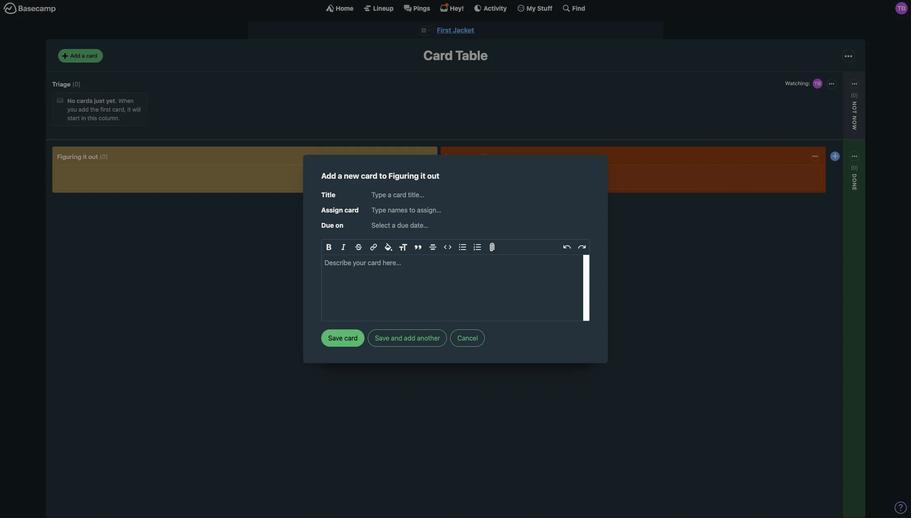 Task type: vqa. For each thing, say whether or not it's contained in the screenshot.
&
no



Task type: describe. For each thing, give the bounding box(es) containing it.
cancel link
[[450, 330, 485, 347]]

2 o from the top
[[852, 120, 858, 125]]

add a card
[[70, 52, 97, 59]]

lineup
[[373, 4, 394, 12]]

0 vertical spatial watching:
[[785, 80, 810, 87]]

add card
[[374, 222, 398, 229]]

rename
[[374, 252, 396, 259]]

no
[[67, 97, 75, 104]]

you
[[67, 106, 77, 113]]

1 n from the top
[[852, 116, 858, 120]]

Select a due date… text field
[[372, 219, 590, 232]]

add for add card
[[374, 222, 385, 229]]

color it red image
[[398, 198, 405, 204]]

n o t n o w
[[852, 101, 858, 130]]

triage
[[52, 80, 71, 88]]

2 n from the top
[[852, 183, 858, 187]]

to
[[379, 171, 387, 180]]

and
[[391, 334, 402, 342]]

home
[[336, 4, 354, 12]]

due on
[[321, 221, 344, 229]]

progress
[[453, 153, 479, 160]]

lineup link
[[363, 4, 394, 12]]

0 horizontal spatial figuring
[[57, 153, 81, 160]]

a for card
[[82, 52, 85, 59]]

0 horizontal spatial tyler black image
[[418, 169, 430, 180]]

jacket
[[453, 26, 474, 34]]

save and add another
[[375, 334, 440, 342]]

just
[[94, 97, 105, 104]]

figuring it out (0)
[[57, 153, 108, 160]]

in progress (0)
[[446, 153, 489, 160]]

e
[[852, 187, 858, 191]]

triage (0)
[[52, 80, 81, 88]]

triage link
[[52, 80, 71, 88]]

cancel
[[457, 334, 478, 342]]

add inside the . when you add the first card, it will start in this column.
[[79, 106, 89, 113]]

will
[[132, 106, 141, 113]]

save and add another button
[[368, 330, 447, 347]]

.
[[115, 97, 117, 104]]

activity
[[484, 4, 507, 12]]

first jacket
[[437, 26, 474, 34]]

find button
[[562, 4, 585, 12]]

first jacket link
[[437, 26, 474, 34]]

1 horizontal spatial out
[[427, 171, 439, 180]]

color it green image
[[382, 207, 388, 213]]

w
[[852, 125, 858, 130]]

color it purple image
[[415, 198, 421, 204]]

color it blue image
[[374, 207, 380, 213]]

1 vertical spatial watching:
[[374, 171, 401, 178]]

add card link
[[372, 220, 430, 231]]

the
[[90, 106, 99, 113]]

cards
[[77, 97, 93, 104]]

color it brown image
[[390, 207, 397, 213]]

my stuff button
[[517, 4, 553, 12]]

in
[[446, 153, 451, 160]]

start
[[67, 115, 80, 122]]

column.
[[99, 115, 120, 122]]

add for add a new card to figuring it out
[[321, 171, 336, 180]]

2 vertical spatial watching:
[[802, 181, 829, 188]]

. when you add the first card, it will start in this column.
[[67, 97, 141, 122]]

(0) right figuring it out link
[[100, 153, 108, 160]]



Task type: locate. For each thing, give the bounding box(es) containing it.
pings button
[[404, 4, 430, 12]]

add a new card to figuring it out
[[321, 171, 439, 180]]

it left will
[[127, 106, 131, 113]]

first
[[437, 26, 451, 34]]

figuring it out link
[[57, 153, 98, 160]]

add right and
[[404, 334, 415, 342]]

switch accounts image
[[3, 2, 56, 15]]

color it yellow image
[[382, 198, 388, 204]]

t
[[852, 110, 858, 114]]

another
[[417, 334, 440, 342]]

due
[[321, 221, 334, 229]]

hey! button
[[440, 4, 464, 12]]

(0) right progress
[[481, 153, 489, 160]]

1 vertical spatial n
[[852, 183, 858, 187]]

2 horizontal spatial it
[[421, 171, 426, 180]]

(0)
[[72, 80, 81, 88], [851, 92, 858, 98], [100, 153, 108, 160], [481, 153, 489, 160], [851, 164, 858, 171]]

add up in
[[79, 106, 89, 113]]

this
[[87, 115, 97, 122]]

0 vertical spatial figuring
[[57, 153, 81, 160]]

2 vertical spatial tyler black image
[[418, 169, 430, 180]]

on
[[336, 221, 344, 229]]

first
[[100, 106, 111, 113]]

1 horizontal spatial a
[[338, 171, 342, 180]]

n
[[852, 116, 858, 120], [852, 183, 858, 187]]

add up triage (0) on the top left
[[70, 52, 80, 59]]

o
[[852, 106, 858, 110], [852, 120, 858, 125], [852, 178, 858, 183]]

it inside the . when you add the first card, it will start in this column.
[[127, 106, 131, 113]]

1 horizontal spatial figuring
[[389, 171, 419, 180]]

o up w
[[852, 106, 858, 110]]

find
[[572, 4, 585, 12]]

0 vertical spatial o
[[852, 106, 858, 110]]

o for n o t n o w
[[852, 106, 858, 110]]

Type names to assign… text field
[[372, 205, 590, 215]]

0 vertical spatial a
[[82, 52, 85, 59]]

save
[[375, 334, 389, 342]]

1 vertical spatial a
[[338, 171, 342, 180]]

o down t
[[852, 120, 858, 125]]

main element
[[0, 0, 911, 16]]

1 vertical spatial figuring
[[389, 171, 419, 180]]

1 vertical spatial add
[[321, 171, 336, 180]]

0 vertical spatial out
[[88, 153, 98, 160]]

assign card
[[321, 206, 359, 214]]

0 horizontal spatial add
[[79, 106, 89, 113]]

title
[[321, 191, 336, 199]]

0 horizontal spatial it
[[83, 153, 87, 160]]

n down d
[[852, 183, 858, 187]]

0 horizontal spatial add
[[70, 52, 80, 59]]

1 vertical spatial tyler black image
[[812, 78, 823, 89]]

add
[[70, 52, 80, 59], [321, 171, 336, 180], [374, 222, 385, 229]]

n
[[852, 101, 858, 106]]

2 vertical spatial add
[[374, 222, 385, 229]]

0 vertical spatial n
[[852, 116, 858, 120]]

it up color it purple icon
[[421, 171, 426, 180]]

0 vertical spatial tyler black image
[[896, 2, 908, 14]]

my stuff
[[527, 4, 553, 12]]

no cards just yet
[[67, 97, 115, 104]]

pings
[[413, 4, 430, 12]]

add down color it blue icon
[[374, 222, 385, 229]]

2 horizontal spatial add
[[374, 222, 385, 229]]

out
[[88, 153, 98, 160], [427, 171, 439, 180]]

2 vertical spatial o
[[852, 178, 858, 183]]

2 vertical spatial it
[[421, 171, 426, 180]]

activity link
[[474, 4, 507, 12]]

1 horizontal spatial it
[[127, 106, 131, 113]]

it down in
[[83, 153, 87, 160]]

card table
[[423, 48, 488, 63]]

figuring down start
[[57, 153, 81, 160]]

option group
[[372, 195, 430, 216]]

0 vertical spatial add
[[70, 52, 80, 59]]

0 horizontal spatial a
[[82, 52, 85, 59]]

1 vertical spatial out
[[427, 171, 439, 180]]

0 vertical spatial it
[[127, 106, 131, 113]]

rename link
[[372, 250, 430, 260]]

1 horizontal spatial add
[[404, 334, 415, 342]]

new
[[344, 171, 359, 180]]

add
[[79, 106, 89, 113], [404, 334, 415, 342]]

o for d o n e
[[852, 178, 858, 183]]

add inside button
[[404, 334, 415, 342]]

color it white image
[[374, 198, 380, 204]]

in
[[81, 115, 86, 122]]

yet
[[106, 97, 115, 104]]

1 vertical spatial o
[[852, 120, 858, 125]]

my
[[527, 4, 536, 12]]

add up title
[[321, 171, 336, 180]]

add a card link
[[58, 49, 103, 63]]

color it pink image
[[407, 198, 413, 204]]

a
[[82, 52, 85, 59], [338, 171, 342, 180]]

when
[[118, 97, 134, 104]]

figuring right to
[[389, 171, 419, 180]]

table
[[455, 48, 488, 63]]

3 o from the top
[[852, 178, 858, 183]]

assign
[[321, 206, 343, 214]]

0 horizontal spatial out
[[88, 153, 98, 160]]

Type a card title… text field
[[372, 188, 590, 201]]

None submit
[[800, 118, 858, 128], [372, 181, 430, 191], [800, 190, 858, 201], [372, 235, 430, 245], [372, 260, 430, 270], [321, 330, 365, 347], [800, 118, 858, 128], [372, 181, 430, 191], [800, 190, 858, 201], [372, 235, 430, 245], [372, 260, 430, 270], [321, 330, 365, 347]]

color it orange image
[[390, 198, 397, 204]]

1 horizontal spatial tyler black image
[[812, 78, 823, 89]]

o up e
[[852, 178, 858, 183]]

1 vertical spatial it
[[83, 153, 87, 160]]

Describe your card here… text field
[[322, 255, 590, 321]]

d o n e
[[852, 174, 858, 191]]

add for add a card
[[70, 52, 80, 59]]

0 vertical spatial add
[[79, 106, 89, 113]]

1 horizontal spatial add
[[321, 171, 336, 180]]

tyler black image
[[896, 2, 908, 14], [812, 78, 823, 89], [418, 169, 430, 180]]

card
[[423, 48, 453, 63]]

1 vertical spatial add
[[404, 334, 415, 342]]

card
[[86, 52, 97, 59], [361, 171, 378, 180], [345, 206, 359, 214], [386, 222, 398, 229]]

card,
[[112, 106, 126, 113]]

(0) up d
[[851, 164, 858, 171]]

n down t
[[852, 116, 858, 120]]

d
[[852, 174, 858, 178]]

watching:
[[785, 80, 810, 87], [374, 171, 401, 178], [802, 181, 829, 188]]

it
[[127, 106, 131, 113], [83, 153, 87, 160], [421, 171, 426, 180]]

in progress link
[[446, 153, 479, 160]]

hey!
[[450, 4, 464, 12]]

home link
[[326, 4, 354, 12]]

stuff
[[537, 4, 553, 12]]

1 o from the top
[[852, 106, 858, 110]]

(0) right "triage" "link"
[[72, 80, 81, 88]]

figuring
[[57, 153, 81, 160], [389, 171, 419, 180]]

a for new
[[338, 171, 342, 180]]

2 horizontal spatial tyler black image
[[896, 2, 908, 14]]

(0) up n
[[851, 92, 858, 98]]



